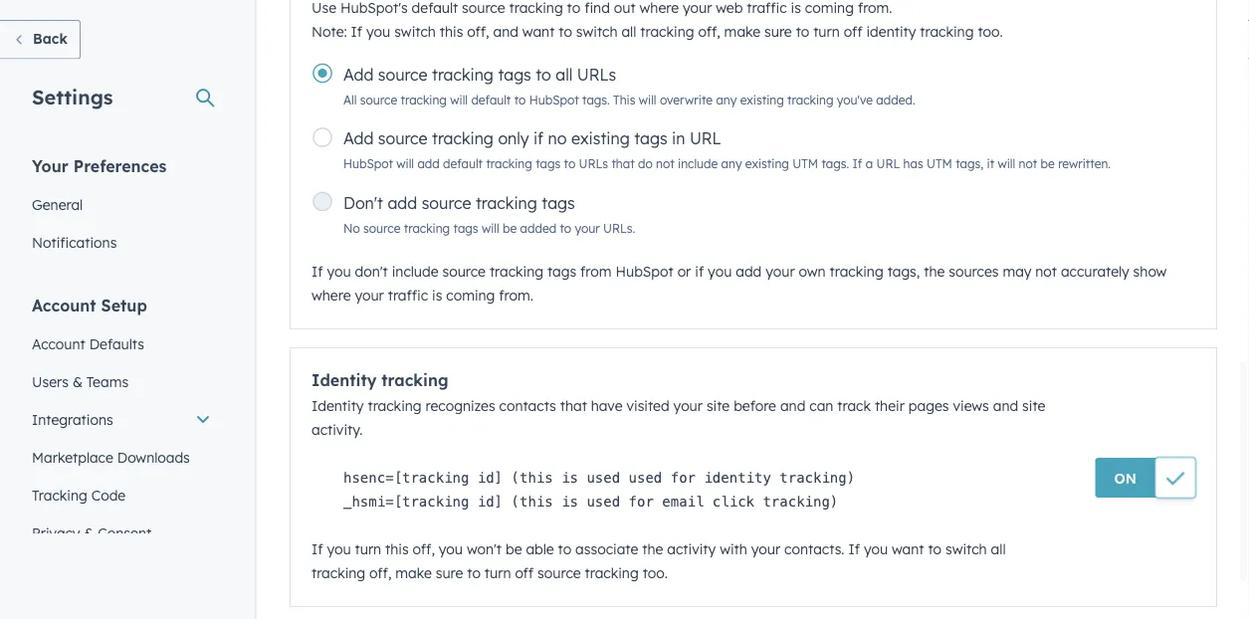 Task type: locate. For each thing, give the bounding box(es) containing it.
overwrite
[[660, 92, 713, 107]]

2 account from the top
[[32, 335, 85, 352]]

0 vertical spatial off
[[844, 22, 863, 40]]

your inside if you turn this off, you won't be able to associate the activity with your contacts. if you want to switch all tracking off, make sure to turn off source tracking too.
[[751, 541, 781, 558]]

source inside if you turn this off, you won't be able to associate the activity with your contacts. if you want to switch all tracking off, make sure to turn off source tracking too.
[[538, 565, 581, 582]]

0 vertical spatial existing
[[740, 92, 784, 107]]

1 vertical spatial default
[[443, 156, 483, 171]]

where
[[312, 287, 351, 304]]

off down able
[[515, 565, 534, 582]]

1 vertical spatial identity
[[312, 397, 364, 415]]

any inside add source tracking tags to all urls all source tracking will default to hubspot tags. this will overwrite any existing tracking you've added.
[[716, 92, 737, 107]]

2 add from the top
[[343, 128, 374, 148]]

don't
[[343, 193, 383, 213]]

2 vertical spatial all
[[991, 541, 1006, 558]]

site
[[707, 397, 730, 415], [1023, 397, 1046, 415]]

off inside if you turn this off, you won't be able to associate the activity with your contacts. if you want to switch all tracking off, make sure to turn off source tracking too.
[[515, 565, 534, 582]]

tags inside if you don't include source tracking tags from hubspot or if you add your own tracking tags, the sources may not accurately show where your traffic is coming from.
[[548, 263, 577, 280]]

0 horizontal spatial want
[[523, 22, 555, 40]]

0 vertical spatial tags.
[[582, 92, 610, 107]]

0 vertical spatial this
[[440, 22, 463, 40]]

0 horizontal spatial off
[[515, 565, 534, 582]]

won't
[[467, 541, 502, 558]]

1 account from the top
[[32, 295, 96, 315]]

add inside add source tracking only if no existing tags in url hubspot will add default tracking tags to urls that do not include any existing utm tags. if a url has utm tags, it will not be rewritten.
[[418, 156, 440, 171]]

the left sources
[[924, 263, 945, 280]]

2 identity from the top
[[312, 397, 364, 415]]

tags,
[[956, 156, 984, 171], [888, 263, 920, 280]]

don't
[[355, 263, 388, 280]]

tracking
[[640, 22, 694, 40], [920, 22, 974, 40], [432, 64, 494, 84], [401, 92, 447, 107], [788, 92, 834, 107], [432, 128, 494, 148], [486, 156, 532, 171], [476, 193, 537, 213], [404, 221, 450, 235], [490, 263, 544, 280], [830, 263, 884, 280], [382, 370, 449, 390], [368, 397, 422, 415], [312, 565, 366, 582], [585, 565, 639, 582]]

(this up able
[[511, 493, 553, 510]]

0 vertical spatial url
[[690, 128, 721, 148]]

hubspot left or
[[616, 263, 674, 280]]

1 horizontal spatial this
[[440, 22, 463, 40]]

1 vertical spatial is
[[562, 469, 578, 486]]

this inside if you turn this off, you won't be able to associate the activity with your contacts. if you want to switch all tracking off, make sure to turn off source tracking too.
[[385, 541, 409, 558]]

preferences
[[73, 156, 167, 176]]

pages
[[909, 397, 949, 415]]

used
[[587, 469, 620, 486], [629, 469, 662, 486], [587, 493, 620, 510]]

2 horizontal spatial switch
[[946, 541, 987, 558]]

will
[[450, 92, 468, 107], [639, 92, 657, 107], [397, 156, 414, 171], [998, 156, 1016, 171], [482, 221, 499, 235]]

0 vertical spatial the
[[924, 263, 945, 280]]

off,
[[467, 22, 489, 40], [698, 22, 721, 40], [413, 541, 435, 558], [369, 565, 392, 582]]

1 vertical spatial existing
[[572, 128, 630, 148]]

0 horizontal spatial site
[[707, 397, 730, 415]]

your left urls.
[[575, 221, 600, 235]]

1 vertical spatial tags,
[[888, 263, 920, 280]]

if inside add source tracking only if no existing tags in url hubspot will add default tracking tags to urls that do not include any existing utm tags. if a url has utm tags, it will not be rewritten.
[[853, 156, 863, 171]]

0 horizontal spatial &
[[73, 373, 83, 390]]

1 vertical spatial add
[[388, 193, 417, 213]]

tags, left it
[[956, 156, 984, 171]]

you right note:
[[366, 22, 391, 40]]

1 vertical spatial for
[[629, 493, 654, 510]]

if
[[534, 128, 544, 148], [695, 263, 704, 280]]

url right in on the right top
[[690, 128, 721, 148]]

1 horizontal spatial for
[[671, 469, 696, 486]]

be inside add source tracking only if no existing tags in url hubspot will add default tracking tags to urls that do not include any existing utm tags. if a url has utm tags, it will not be rewritten.
[[1041, 156, 1055, 171]]

identity
[[312, 370, 377, 390], [312, 397, 364, 415]]

& right users
[[73, 373, 83, 390]]

all
[[622, 22, 637, 40], [556, 64, 573, 84], [991, 541, 1006, 558]]

1 (this from the top
[[511, 469, 553, 486]]

turn down won't
[[485, 565, 511, 582]]

notifications
[[32, 233, 117, 251]]

account for account defaults
[[32, 335, 85, 352]]

switch
[[394, 22, 436, 40], [576, 22, 618, 40], [946, 541, 987, 558]]

0 vertical spatial hubspot
[[529, 92, 579, 107]]

hubspot up don't
[[343, 156, 393, 171]]

back
[[33, 30, 68, 47]]

coming
[[446, 287, 495, 304]]

the
[[924, 263, 945, 280], [642, 541, 663, 558]]

you down _hsmi=[tracking
[[327, 541, 351, 558]]

and
[[493, 22, 519, 40], [780, 397, 806, 415], [993, 397, 1019, 415]]

1 vertical spatial hubspot
[[343, 156, 393, 171]]

1 vertical spatial want
[[892, 541, 924, 558]]

1 horizontal spatial that
[[612, 156, 635, 171]]

privacy & consent link
[[20, 514, 223, 552]]

0 vertical spatial urls
[[577, 64, 616, 84]]

not right may
[[1036, 263, 1057, 280]]

any right overwrite
[[716, 92, 737, 107]]

1 horizontal spatial tags,
[[956, 156, 984, 171]]

to
[[559, 22, 572, 40], [796, 22, 810, 40], [536, 64, 551, 84], [514, 92, 526, 107], [564, 156, 576, 171], [560, 221, 572, 235], [558, 541, 572, 558], [928, 541, 942, 558], [467, 565, 481, 582]]

utm right "has"
[[927, 156, 953, 171]]

1 vertical spatial this
[[385, 541, 409, 558]]

any
[[716, 92, 737, 107], [721, 156, 742, 171]]

privacy
[[32, 524, 80, 542]]

any right do
[[721, 156, 742, 171]]

account up account defaults
[[32, 295, 96, 315]]

tags up coming
[[454, 221, 478, 235]]

hubspot
[[529, 92, 579, 107], [343, 156, 393, 171], [616, 263, 674, 280]]

1 vertical spatial add
[[343, 128, 374, 148]]

&
[[73, 373, 83, 390], [84, 524, 94, 542]]

be inside don't add source tracking tags no source tracking tags will be added to your urls.
[[503, 221, 517, 235]]

add inside add source tracking only if no existing tags in url hubspot will add default tracking tags to urls that do not include any existing utm tags. if a url has utm tags, it will not be rewritten.
[[343, 128, 374, 148]]

0 vertical spatial &
[[73, 373, 83, 390]]

0 vertical spatial tags,
[[956, 156, 984, 171]]

1 vertical spatial (this
[[511, 493, 553, 510]]

1 vertical spatial include
[[392, 263, 439, 280]]

for up email
[[671, 469, 696, 486]]

1 vertical spatial all
[[556, 64, 573, 84]]

2 vertical spatial turn
[[485, 565, 511, 582]]

you've
[[837, 92, 873, 107]]

if right or
[[695, 263, 704, 280]]

identity up click
[[704, 469, 771, 486]]

the left activity
[[642, 541, 663, 558]]

add up all at the top left
[[343, 64, 374, 84]]

hsenc=[tracking
[[343, 469, 469, 486]]

code
[[91, 486, 126, 504]]

2 (this from the top
[[511, 493, 553, 510]]

2 id] from the top
[[478, 493, 503, 510]]

from.
[[499, 287, 534, 304]]

2 horizontal spatial hubspot
[[616, 263, 674, 280]]

account setup element
[[20, 294, 223, 590]]

2 utm from the left
[[927, 156, 953, 171]]

associate
[[576, 541, 639, 558]]

urls up this
[[577, 64, 616, 84]]

turn up you've
[[814, 22, 840, 40]]

1 vertical spatial urls
[[579, 156, 608, 171]]

your inside don't add source tracking tags no source tracking tags will be added to your urls.
[[575, 221, 600, 235]]

add for add source tracking tags to all urls
[[343, 64, 374, 84]]

with
[[720, 541, 748, 558]]

make
[[724, 22, 761, 40], [396, 565, 432, 582]]

0 vertical spatial want
[[523, 22, 555, 40]]

1 vertical spatial url
[[877, 156, 900, 171]]

you
[[366, 22, 391, 40], [327, 263, 351, 280], [708, 263, 732, 280], [327, 541, 351, 558], [439, 541, 463, 558], [864, 541, 888, 558]]

0 vertical spatial make
[[724, 22, 761, 40]]

your right visited
[[674, 397, 703, 415]]

2 vertical spatial hubspot
[[616, 263, 674, 280]]

2 horizontal spatial all
[[991, 541, 1006, 558]]

views
[[953, 397, 989, 415]]

want
[[523, 22, 555, 40], [892, 541, 924, 558]]

off up you've
[[844, 22, 863, 40]]

0 vertical spatial (this
[[511, 469, 553, 486]]

1 id] from the top
[[478, 469, 503, 486]]

the inside if you turn this off, you won't be able to associate the activity with your contacts. if you want to switch all tracking off, make sure to turn off source tracking too.
[[642, 541, 663, 558]]

your inside identity tracking identity tracking recognizes contacts that have visited your site before and can track their pages views and site activity.
[[674, 397, 703, 415]]

1 vertical spatial too.
[[643, 565, 668, 582]]

2 vertical spatial add
[[736, 263, 762, 280]]

turn
[[814, 22, 840, 40], [355, 541, 381, 558], [485, 565, 511, 582]]

1 horizontal spatial hubspot
[[529, 92, 579, 107]]

utm left a
[[793, 156, 818, 171]]

only
[[498, 128, 529, 148]]

0 vertical spatial if
[[534, 128, 544, 148]]

that
[[612, 156, 635, 171], [560, 397, 587, 415]]

site left "before"
[[707, 397, 730, 415]]

0 horizontal spatial all
[[556, 64, 573, 84]]

1 add from the top
[[343, 64, 374, 84]]

this
[[440, 22, 463, 40], [385, 541, 409, 558]]

not right do
[[656, 156, 675, 171]]

0 horizontal spatial include
[[392, 263, 439, 280]]

switch inside if you turn this off, you won't be able to associate the activity with your contacts. if you want to switch all tracking off, make sure to turn off source tracking too.
[[946, 541, 987, 558]]

1 vertical spatial tags.
[[822, 156, 849, 171]]

urls
[[577, 64, 616, 84], [579, 156, 608, 171]]

2 horizontal spatial turn
[[814, 22, 840, 40]]

settings
[[32, 84, 113, 109]]

turn down _hsmi=[tracking
[[355, 541, 381, 558]]

activity.
[[312, 421, 363, 439]]

be left rewritten.
[[1041, 156, 1055, 171]]

0 horizontal spatial utm
[[793, 156, 818, 171]]

& right privacy
[[84, 524, 94, 542]]

urls.
[[603, 221, 635, 235]]

add right don't
[[388, 193, 417, 213]]

if you don't include source tracking tags from hubspot or if you add your own tracking tags, the sources may not accurately show where your traffic is coming from.
[[312, 263, 1167, 304]]

0 vertical spatial that
[[612, 156, 635, 171]]

identity up added.
[[867, 22, 916, 40]]

be left able
[[506, 541, 522, 558]]

0 horizontal spatial if
[[534, 128, 544, 148]]

0 vertical spatial include
[[678, 156, 718, 171]]

tracking)
[[780, 469, 855, 486], [763, 493, 839, 510]]

urls left do
[[579, 156, 608, 171]]

2 vertical spatial existing
[[746, 156, 789, 171]]

0 vertical spatial is
[[432, 287, 442, 304]]

account up users
[[32, 335, 85, 352]]

url right a
[[877, 156, 900, 171]]

add down all at the top left
[[343, 128, 374, 148]]

the inside if you don't include source tracking tags from hubspot or if you add your own tracking tags, the sources may not accurately show where your traffic is coming from.
[[924, 263, 945, 280]]

add up don't add source tracking tags no source tracking tags will be added to your urls.
[[418, 156, 440, 171]]

0 vertical spatial too.
[[978, 22, 1003, 40]]

if
[[351, 22, 363, 40], [853, 156, 863, 171], [312, 263, 323, 280], [312, 541, 323, 558], [849, 541, 860, 558]]

0 horizontal spatial the
[[642, 541, 663, 558]]

tags, left sources
[[888, 263, 920, 280]]

tags left from
[[548, 263, 577, 280]]

1 utm from the left
[[793, 156, 818, 171]]

tags up do
[[634, 128, 668, 148]]

tags down no
[[536, 156, 561, 171]]

if inside if you don't include source tracking tags from hubspot or if you add your own tracking tags, the sources may not accurately show where your traffic is coming from.
[[312, 263, 323, 280]]

be inside if you turn this off, you won't be able to associate the activity with your contacts. if you want to switch all tracking off, make sure to turn off source tracking too.
[[506, 541, 522, 558]]

show
[[1134, 263, 1167, 280]]

all inside add source tracking tags to all urls all source tracking will default to hubspot tags. this will overwrite any existing tracking you've added.
[[556, 64, 573, 84]]

1 vertical spatial sure
[[436, 565, 463, 582]]

default up don't add source tracking tags no source tracking tags will be added to your urls.
[[443, 156, 483, 171]]

0 vertical spatial any
[[716, 92, 737, 107]]

source inside add source tracking only if no existing tags in url hubspot will add default tracking tags to urls that do not include any existing utm tags. if a url has utm tags, it will not be rewritten.
[[378, 128, 428, 148]]

0 horizontal spatial this
[[385, 541, 409, 558]]

1 vertical spatial identity
[[704, 469, 771, 486]]

hubspot inside if you don't include source tracking tags from hubspot or if you add your own tracking tags, the sources may not accurately show where your traffic is coming from.
[[616, 263, 674, 280]]

not right it
[[1019, 156, 1038, 171]]

1 vertical spatial if
[[695, 263, 704, 280]]

add source tracking only if no existing tags in url hubspot will add default tracking tags to urls that do not include any existing utm tags. if a url has utm tags, it will not be rewritten.
[[343, 128, 1111, 171]]

not inside if you don't include source tracking tags from hubspot or if you add your own tracking tags, the sources may not accurately show where your traffic is coming from.
[[1036, 263, 1057, 280]]

1 horizontal spatial url
[[877, 156, 900, 171]]

include up the traffic on the top
[[392, 263, 439, 280]]

1 horizontal spatial utm
[[927, 156, 953, 171]]

0 vertical spatial sure
[[765, 22, 792, 40]]

2 vertical spatial be
[[506, 541, 522, 558]]

add inside add source tracking tags to all urls all source tracking will default to hubspot tags. this will overwrite any existing tracking you've added.
[[343, 64, 374, 84]]

add left "own"
[[736, 263, 762, 280]]

that left have at the bottom of the page
[[560, 397, 587, 415]]

identity tracking identity tracking recognizes contacts that have visited your site before and can track their pages views and site activity.
[[312, 370, 1046, 439]]

0 horizontal spatial make
[[396, 565, 432, 582]]

site right views
[[1023, 397, 1046, 415]]

& for users
[[73, 373, 83, 390]]

1 horizontal spatial want
[[892, 541, 924, 558]]

0 vertical spatial account
[[32, 295, 96, 315]]

account setup
[[32, 295, 147, 315]]

on
[[1115, 469, 1137, 487]]

accurately
[[1061, 263, 1130, 280]]

you right or
[[708, 263, 732, 280]]

id]
[[478, 469, 503, 486], [478, 493, 503, 510]]

existing
[[740, 92, 784, 107], [572, 128, 630, 148], [746, 156, 789, 171]]

sure
[[765, 22, 792, 40], [436, 565, 463, 582]]

if inside add source tracking only if no existing tags in url hubspot will add default tracking tags to urls that do not include any existing utm tags. if a url has utm tags, it will not be rewritten.
[[534, 128, 544, 148]]

1 horizontal spatial the
[[924, 263, 945, 280]]

utm
[[793, 156, 818, 171], [927, 156, 953, 171]]

their
[[875, 397, 905, 415]]

0 vertical spatial tracking)
[[780, 469, 855, 486]]

not
[[656, 156, 675, 171], [1019, 156, 1038, 171], [1036, 263, 1057, 280]]

your right with
[[751, 541, 781, 558]]

1 vertical spatial any
[[721, 156, 742, 171]]

integrations button
[[20, 401, 223, 439]]

1 vertical spatial the
[[642, 541, 663, 558]]

default
[[471, 92, 511, 107], [443, 156, 483, 171]]

1 vertical spatial &
[[84, 524, 94, 542]]

1 horizontal spatial site
[[1023, 397, 1046, 415]]

(this down contacts
[[511, 469, 553, 486]]

0 vertical spatial add
[[343, 64, 374, 84]]

1 vertical spatial off
[[515, 565, 534, 582]]

source
[[378, 64, 428, 84], [360, 92, 397, 107], [378, 128, 428, 148], [422, 193, 471, 213], [363, 221, 401, 235], [443, 263, 486, 280], [538, 565, 581, 582]]

url
[[690, 128, 721, 148], [877, 156, 900, 171]]

your
[[32, 156, 69, 176]]

tags. left a
[[822, 156, 849, 171]]

include down in on the right top
[[678, 156, 718, 171]]

that left do
[[612, 156, 635, 171]]

if left no
[[534, 128, 544, 148]]

is inside if you don't include source tracking tags from hubspot or if you add your own tracking tags, the sources may not accurately show where your traffic is coming from.
[[432, 287, 442, 304]]

0 vertical spatial identity
[[867, 22, 916, 40]]

account for account setup
[[32, 295, 96, 315]]

contacts.
[[785, 541, 845, 558]]

0 horizontal spatial that
[[560, 397, 587, 415]]

you up where
[[327, 263, 351, 280]]

add inside if you don't include source tracking tags from hubspot or if you add your own tracking tags, the sources may not accurately show where your traffic is coming from.
[[736, 263, 762, 280]]

0 vertical spatial be
[[1041, 156, 1055, 171]]

hubspot up no
[[529, 92, 579, 107]]

for left email
[[629, 493, 654, 510]]

want inside if you turn this off, you won't be able to associate the activity with your contacts. if you want to switch all tracking off, make sure to turn off source tracking too.
[[892, 541, 924, 558]]

urls inside add source tracking tags to all urls all source tracking will default to hubspot tags. this will overwrite any existing tracking you've added.
[[577, 64, 616, 84]]

urls inside add source tracking only if no existing tags in url hubspot will add default tracking tags to urls that do not include any existing utm tags. if a url has utm tags, it will not be rewritten.
[[579, 156, 608, 171]]

tags up only
[[498, 64, 531, 84]]

tags up added on the left of page
[[542, 193, 575, 213]]

hubspot inside add source tracking tags to all urls all source tracking will default to hubspot tags. this will overwrite any existing tracking you've added.
[[529, 92, 579, 107]]

0 horizontal spatial hubspot
[[343, 156, 393, 171]]

activity
[[667, 541, 716, 558]]

tags, inside if you don't include source tracking tags from hubspot or if you add your own tracking tags, the sources may not accurately show where your traffic is coming from.
[[888, 263, 920, 280]]

click
[[713, 493, 755, 510]]

add
[[418, 156, 440, 171], [388, 193, 417, 213], [736, 263, 762, 280]]

may
[[1003, 263, 1032, 280]]

add for don't
[[736, 263, 762, 280]]

tags. left this
[[582, 92, 610, 107]]

0 horizontal spatial tags,
[[888, 263, 920, 280]]

0 vertical spatial all
[[622, 22, 637, 40]]

tags. inside add source tracking tags to all urls all source tracking will default to hubspot tags. this will overwrite any existing tracking you've added.
[[582, 92, 610, 107]]

track
[[838, 397, 871, 415]]

source inside if you don't include source tracking tags from hubspot or if you add your own tracking tags, the sources may not accurately show where your traffic is coming from.
[[443, 263, 486, 280]]

be left added on the left of page
[[503, 221, 517, 235]]

0 horizontal spatial tags.
[[582, 92, 610, 107]]

1 horizontal spatial all
[[622, 22, 637, 40]]

default up only
[[471, 92, 511, 107]]

users & teams
[[32, 373, 129, 390]]

include
[[678, 156, 718, 171], [392, 263, 439, 280]]



Task type: vqa. For each thing, say whether or not it's contained in the screenshot.
Design
no



Task type: describe. For each thing, give the bounding box(es) containing it.
in
[[672, 128, 685, 148]]

integrations
[[32, 411, 113, 428]]

0 horizontal spatial for
[[629, 493, 654, 510]]

do
[[638, 156, 653, 171]]

your preferences
[[32, 156, 167, 176]]

no
[[343, 221, 360, 235]]

account defaults link
[[20, 325, 223, 363]]

existing inside add source tracking tags to all urls all source tracking will default to hubspot tags. this will overwrite any existing tracking you've added.
[[740, 92, 784, 107]]

2 horizontal spatial and
[[993, 397, 1019, 415]]

1 horizontal spatial switch
[[576, 22, 618, 40]]

used up the associate
[[587, 493, 620, 510]]

before
[[734, 397, 777, 415]]

note:
[[312, 22, 347, 40]]

visited
[[627, 397, 670, 415]]

email
[[662, 493, 704, 510]]

teams
[[86, 373, 129, 390]]

1 horizontal spatial make
[[724, 22, 761, 40]]

setup
[[101, 295, 147, 315]]

or
[[678, 263, 691, 280]]

defaults
[[89, 335, 144, 352]]

will inside don't add source tracking tags no source tracking tags will be added to your urls.
[[482, 221, 499, 235]]

0 horizontal spatial switch
[[394, 22, 436, 40]]

your preferences element
[[20, 155, 223, 261]]

able
[[526, 541, 554, 558]]

recognizes
[[426, 397, 495, 415]]

no
[[548, 128, 567, 148]]

2 vertical spatial is
[[562, 493, 578, 510]]

1 horizontal spatial off
[[844, 22, 863, 40]]

1 horizontal spatial identity
[[867, 22, 916, 40]]

back link
[[0, 20, 81, 59]]

consent
[[98, 524, 151, 542]]

general
[[32, 196, 83, 213]]

not for or
[[1036, 263, 1057, 280]]

your down don't
[[355, 287, 384, 304]]

add inside don't add source tracking tags no source tracking tags will be added to your urls.
[[388, 193, 417, 213]]

it
[[987, 156, 995, 171]]

_hsmi=[tracking
[[343, 493, 469, 510]]

don't add source tracking tags no source tracking tags will be added to your urls.
[[343, 193, 635, 235]]

any inside add source tracking only if no existing tags in url hubspot will add default tracking tags to urls that do not include any existing utm tags. if a url has utm tags, it will not be rewritten.
[[721, 156, 742, 171]]

all
[[343, 92, 357, 107]]

tracking code
[[32, 486, 126, 504]]

1 identity from the top
[[312, 370, 377, 390]]

your left "own"
[[766, 263, 795, 280]]

added.
[[877, 92, 916, 107]]

add for add source tracking only if no existing tags in url
[[343, 128, 374, 148]]

contacts
[[499, 397, 556, 415]]

tracking
[[32, 486, 87, 504]]

make inside if you turn this off, you won't be able to associate the activity with your contacts. if you want to switch all tracking off, make sure to turn off source tracking too.
[[396, 565, 432, 582]]

tags. inside add source tracking only if no existing tags in url hubspot will add default tracking tags to urls that do not include any existing utm tags. if a url has utm tags, it will not be rewritten.
[[822, 156, 849, 171]]

include inside add source tracking only if no existing tags in url hubspot will add default tracking tags to urls that do not include any existing utm tags. if a url has utm tags, it will not be rewritten.
[[678, 156, 718, 171]]

a
[[866, 156, 873, 171]]

add for tracking
[[418, 156, 440, 171]]

0 horizontal spatial and
[[493, 22, 519, 40]]

0 vertical spatial for
[[671, 469, 696, 486]]

include inside if you don't include source tracking tags from hubspot or if you add your own tracking tags, the sources may not accurately show where your traffic is coming from.
[[392, 263, 439, 280]]

tracking code link
[[20, 476, 223, 514]]

sources
[[949, 263, 999, 280]]

1 horizontal spatial and
[[780, 397, 806, 415]]

from
[[581, 263, 612, 280]]

notifications link
[[20, 224, 223, 261]]

to inside don't add source tracking tags no source tracking tags will be added to your urls.
[[560, 221, 572, 235]]

that inside add source tracking only if no existing tags in url hubspot will add default tracking tags to urls that do not include any existing utm tags. if a url has utm tags, it will not be rewritten.
[[612, 156, 635, 171]]

if inside if you don't include source tracking tags from hubspot or if you add your own tracking tags, the sources may not accurately show where your traffic is coming from.
[[695, 263, 704, 280]]

downloads
[[117, 449, 190, 466]]

2 site from the left
[[1023, 397, 1046, 415]]

hsenc=[tracking id] (this is used used for identity tracking) _hsmi=[tracking id] (this is used for email click tracking)
[[343, 469, 855, 510]]

used down have at the bottom of the page
[[587, 469, 620, 486]]

traffic
[[388, 287, 428, 304]]

marketplace downloads link
[[20, 439, 223, 476]]

can
[[810, 397, 834, 415]]

rewritten.
[[1058, 156, 1111, 171]]

not for url
[[656, 156, 675, 171]]

1 site from the left
[[707, 397, 730, 415]]

tags inside add source tracking tags to all urls all source tracking will default to hubspot tags. this will overwrite any existing tracking you've added.
[[498, 64, 531, 84]]

users
[[32, 373, 69, 390]]

privacy & consent
[[32, 524, 151, 542]]

account defaults
[[32, 335, 144, 352]]

note: if you switch this off, and want to switch all tracking off, make sure to turn off identity tracking too.
[[312, 22, 1003, 40]]

default inside add source tracking only if no existing tags in url hubspot will add default tracking tags to urls that do not include any existing utm tags. if a url has utm tags, it will not be rewritten.
[[443, 156, 483, 171]]

users & teams link
[[20, 363, 223, 401]]

hubspot inside add source tracking only if no existing tags in url hubspot will add default tracking tags to urls that do not include any existing utm tags. if a url has utm tags, it will not be rewritten.
[[343, 156, 393, 171]]

1 horizontal spatial turn
[[485, 565, 511, 582]]

& for privacy
[[84, 524, 94, 542]]

own
[[799, 263, 826, 280]]

identity inside the hsenc=[tracking id] (this is used used for identity tracking) _hsmi=[tracking id] (this is used for email click tracking)
[[704, 469, 771, 486]]

have
[[591, 397, 623, 415]]

0 horizontal spatial turn
[[355, 541, 381, 558]]

1 vertical spatial tracking)
[[763, 493, 839, 510]]

added
[[520, 221, 557, 235]]

if you turn this off, you won't be able to associate the activity with your contacts. if you want to switch all tracking off, make sure to turn off source tracking too.
[[312, 541, 1006, 582]]

add source tracking tags to all urls all source tracking will default to hubspot tags. this will overwrite any existing tracking you've added.
[[343, 64, 916, 107]]

default inside add source tracking tags to all urls all source tracking will default to hubspot tags. this will overwrite any existing tracking you've added.
[[471, 92, 511, 107]]

marketplace downloads
[[32, 449, 190, 466]]

this
[[613, 92, 636, 107]]

too. inside if you turn this off, you won't be able to associate the activity with your contacts. if you want to switch all tracking off, make sure to turn off source tracking too.
[[643, 565, 668, 582]]

sure inside if you turn this off, you won't be able to associate the activity with your contacts. if you want to switch all tracking off, make sure to turn off source tracking too.
[[436, 565, 463, 582]]

you right contacts.
[[864, 541, 888, 558]]

has
[[904, 156, 924, 171]]

1 horizontal spatial too.
[[978, 22, 1003, 40]]

used up email
[[629, 469, 662, 486]]

that inside identity tracking identity tracking recognizes contacts that have visited your site before and can track their pages views and site activity.
[[560, 397, 587, 415]]

general link
[[20, 186, 223, 224]]

you left won't
[[439, 541, 463, 558]]

all inside if you turn this off, you won't be able to associate the activity with your contacts. if you want to switch all tracking off, make sure to turn off source tracking too.
[[991, 541, 1006, 558]]

tags, inside add source tracking only if no existing tags in url hubspot will add default tracking tags to urls that do not include any existing utm tags. if a url has utm tags, it will not be rewritten.
[[956, 156, 984, 171]]

0 vertical spatial turn
[[814, 22, 840, 40]]

marketplace
[[32, 449, 113, 466]]

to inside add source tracking only if no existing tags in url hubspot will add default tracking tags to urls that do not include any existing utm tags. if a url has utm tags, it will not be rewritten.
[[564, 156, 576, 171]]



